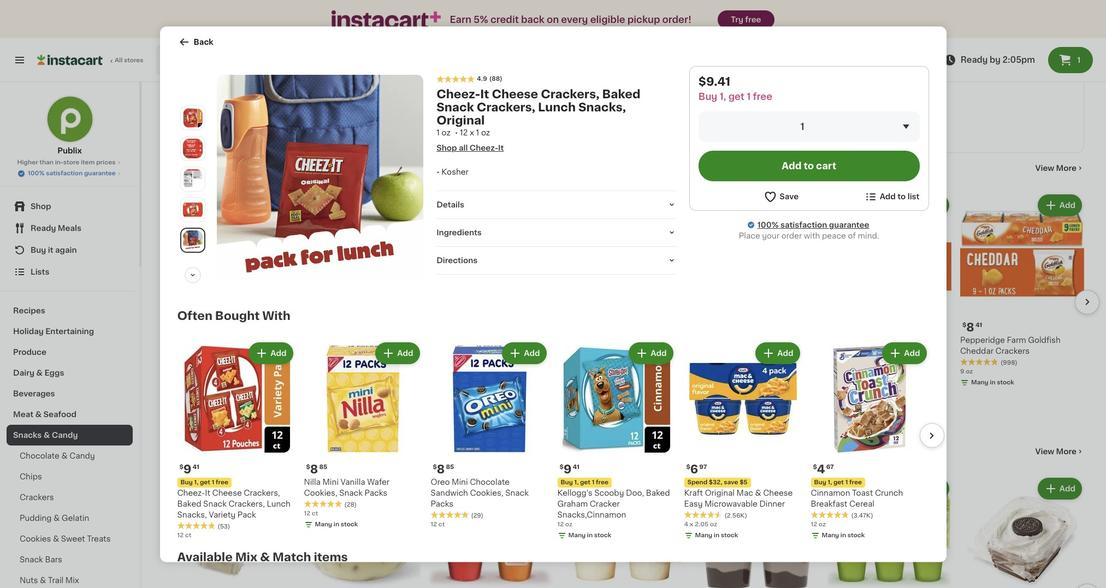 Task type: vqa. For each thing, say whether or not it's contained in the screenshot.
Sandwich in the Ritz Peanut Butter Sandwich Crackers
yes



Task type: locate. For each thing, give the bounding box(es) containing it.
pudding & gelatin up cheez-it cheese crackers, baked snack crackers, lunch snacks, variety pack
[[164, 446, 274, 457]]

1 vertical spatial it
[[48, 246, 53, 254]]

2 mini from the left
[[452, 478, 468, 486]]

easy
[[685, 500, 703, 508]]

add inside button
[[782, 161, 802, 170]]

original up 1 oz • 12 x 1 oz
[[437, 114, 485, 126]]

0 vertical spatial shop
[[437, 144, 457, 151]]

free for cheez-it cheese crackers, baked snack crackers, lunch snacks, variety pack
[[216, 479, 228, 485]]

get for kellogg's scooby doo, baked graham cracker snacks,cinnamon
[[580, 479, 591, 485]]

100% down "higher" at the top of the page
[[28, 171, 45, 177]]

buy down $ 4 67
[[815, 479, 827, 485]]

12 oz down size
[[695, 380, 710, 386]]

oz inside lily's sea salt extra dark chocolate style no sugar added sweets 2.8 oz
[[692, 89, 699, 95]]

see eligible items for spend $20, save $5
[[324, 397, 394, 405]]

& inside chocolate & candy link
[[61, 453, 68, 460]]

$ 8 85 for nilla
[[306, 463, 327, 475]]

(28) for 87
[[337, 360, 349, 366]]

sandwich inside ritz peanut butter sandwich crackers
[[236, 347, 273, 355]]

produce link
[[7, 342, 133, 363]]

spend up 1.35 in the left bottom of the page
[[300, 338, 320, 344]]

0 horizontal spatial cookies,
[[304, 489, 338, 497]]

1 horizontal spatial 4
[[685, 521, 689, 527]]

kellogg's scooby doo, baked graham cracker snacks,cinnamon 12 oz
[[558, 489, 670, 527]]

chocolate up added
[[680, 68, 720, 75]]

biskit
[[745, 336, 766, 344]]

packs down oreo
[[431, 500, 454, 508]]

0 vertical spatial sponsored badge image
[[562, 390, 595, 397]]

snacks, for cheez-it cheese crackers, baked snack crackers, lunch snacks, variety pack
[[177, 511, 207, 519]]

stock inside the 8 x 1.38 oz many in stock
[[201, 391, 218, 397]]

1 view more link from the top
[[1036, 163, 1085, 174]]

snacks, inside cheez-it cheese crackers, baked snack crackers, lunch snacks, variety pack
[[177, 511, 207, 519]]

save up ritz peanut butter sandwich crackers
[[204, 338, 218, 344]]

0 horizontal spatial original
[[437, 114, 485, 126]]

0 vertical spatial pudding & gelatin link
[[164, 445, 274, 458]]

1 horizontal spatial cheez-
[[437, 88, 481, 100]]

cookies,
[[304, 489, 338, 497], [470, 489, 504, 497]]

oz down size
[[703, 380, 710, 386]]

baked inside cheez-it cheese crackers, baked snack crackers, lunch snacks, variety pack
[[177, 500, 201, 508]]

it inside cheez-it cheese crackers, baked snack crackers, lunch snacks, original
[[481, 88, 489, 100]]

credit
[[491, 15, 519, 24]]

2 buy 1, get 1 free from the left
[[561, 479, 609, 485]]

1 $ 9 41 from the left
[[180, 463, 199, 475]]

1, up kellogg's
[[575, 479, 579, 485]]

view more link for pudding & gelatin
[[1036, 446, 1085, 457]]

1 buy 1, get 1 free from the left
[[181, 479, 228, 485]]

oz right 1.38
[[188, 380, 196, 386]]

see eligible items button
[[680, 112, 788, 130], [297, 392, 421, 410], [164, 403, 288, 421]]

1 horizontal spatial lunch
[[538, 101, 576, 113]]

0 vertical spatial 100% satisfaction guarantee
[[28, 171, 116, 177]]

cheez-
[[470, 144, 498, 151]]

cheddar up the 30 oz
[[828, 347, 861, 355]]

to inside add to cart button
[[804, 161, 814, 170]]

1 horizontal spatial chocolate
[[470, 478, 510, 486]]

cinnamon
[[811, 489, 851, 497]]

12 oz down breakfast
[[811, 521, 826, 527]]

1, for cheez-it cheese crackers, baked snack crackers, lunch snacks, variety pack
[[194, 479, 199, 485]]

view more link for crackers
[[1036, 163, 1085, 174]]

0 vertical spatial ct
[[312, 510, 318, 516]]

enlarge crackers cheez-it cheese crackers, baked snack crackers, lunch snacks, original hero (opens in a new tab) image
[[183, 108, 202, 127]]

pepperidge down $ 8 41
[[961, 336, 1006, 344]]

sandwich down oreo
[[431, 489, 468, 497]]

higher
[[17, 160, 38, 166]]

oreo
[[431, 478, 450, 486]]

2 horizontal spatial 12 ct
[[431, 521, 445, 527]]

0 horizontal spatial 100% satisfaction guarantee
[[28, 171, 116, 177]]

mini inside oreo mini chocolate sandwich cookies, snack packs
[[452, 478, 468, 486]]

cart
[[817, 161, 837, 170]]

ct down oreo
[[439, 521, 445, 527]]

1.35
[[307, 369, 320, 375]]

farm for crackers
[[1007, 336, 1027, 344]]

1 horizontal spatial to
[[898, 193, 906, 200]]

item carousel region containing add
[[164, 471, 1100, 589]]

spend inside product group
[[688, 479, 708, 485]]

3.2 oz
[[568, 89, 587, 95]]

mini right oreo
[[452, 478, 468, 486]]

cheez- inside cheez-it cheese crackers, baked snack crackers, lunch snacks, original
[[437, 88, 481, 100]]

9
[[456, 67, 460, 73], [961, 369, 965, 375], [184, 463, 192, 475], [564, 463, 572, 475]]

entertaining
[[45, 328, 94, 336]]

to for cart
[[804, 161, 814, 170]]

2 farm from the left
[[1007, 336, 1027, 344]]

cheese down (88) button
[[492, 88, 538, 100]]

enlarge crackers cheez-it cheese crackers, baked snack crackers, lunch snacks, original angle_left (opens in a new tab) image
[[183, 138, 202, 158]]

buy up lists
[[31, 246, 46, 254]]

0 horizontal spatial goldfish
[[896, 336, 928, 344]]

item carousel region
[[164, 188, 1100, 428], [162, 336, 945, 547], [164, 471, 1100, 589]]

sponsored badge image for chicken in a biskit original baked snack crackers, family size
[[695, 401, 728, 408]]

1 horizontal spatial see
[[324, 397, 339, 405]]

ritz
[[618, 336, 633, 344], [164, 347, 179, 355], [297, 347, 312, 355]]

2 cheddar from the left
[[961, 347, 994, 355]]

x up "shop all cheez-it"
[[470, 128, 474, 136]]

(66)
[[470, 360, 483, 366]]

save inside spend $20, save $5 ritz cheese sandwich crackers
[[337, 338, 351, 344]]

1 view from the top
[[1036, 164, 1055, 172]]

see
[[699, 117, 714, 125], [324, 397, 339, 405], [191, 408, 206, 416]]

0 horizontal spatial ritz
[[164, 347, 179, 355]]

goldfish inside pepperidge farm goldfish cheddar cheese crackers
[[896, 336, 928, 344]]

extra
[[735, 57, 754, 64]]

85 up oreo
[[446, 464, 454, 470]]

dark
[[756, 57, 774, 64]]

eligible for ritz peanut butter sandwich crackers
[[208, 408, 237, 416]]

packs
[[365, 489, 388, 497], [431, 500, 454, 508]]

sandwich down bought
[[236, 347, 273, 355]]

kraft original mac & cheese easy microwavable dinner
[[685, 489, 793, 508]]

free for cinnamon toast crunch breakfast cereal
[[850, 479, 862, 485]]

0 vertical spatial snacks,
[[579, 101, 626, 113]]

1 horizontal spatial see eligible items button
[[297, 392, 421, 410]]

pudding & gelatin up cookies & sweet treats
[[20, 515, 89, 522]]

nilla
[[304, 478, 321, 486]]

& right mac
[[756, 489, 762, 497]]

x for 12 x 11.4 oz
[[570, 369, 574, 375]]

save for 87
[[204, 338, 218, 344]]

eligible down 8 x 1.35 oz many in stock
[[341, 397, 370, 405]]

1 pepperidge from the left
[[828, 336, 873, 344]]

1 horizontal spatial $5
[[352, 338, 360, 344]]

goldfish inside pepperidge farm goldfish cheddar crackers
[[1029, 336, 1061, 344]]

85 for oreo
[[446, 464, 454, 470]]

(29) for spend $20, save $5
[[204, 371, 217, 377]]

dairy & eggs link
[[7, 363, 133, 384]]

ritz left 'n
[[618, 336, 633, 344]]

0 horizontal spatial mini
[[323, 478, 339, 486]]

2 horizontal spatial original
[[768, 336, 798, 344]]

0 vertical spatial lunch
[[538, 101, 576, 113]]

it inside cheez-it cheese crackers, baked snack crackers, lunch snacks, variety pack
[[205, 489, 210, 497]]

cheese inside cheez-it cheese crackers, baked snack crackers, lunch snacks, variety pack
[[212, 489, 242, 497]]

many down 1.35 in the left bottom of the page
[[308, 380, 325, 386]]

chocolate down snacks & candy
[[20, 453, 59, 460]]

cheese inside cheez-it cheese crackers, baked snack crackers, lunch snacks, original
[[492, 88, 538, 100]]

packs inside oreo mini chocolate sandwich cookies, snack packs
[[431, 500, 454, 508]]

1 goldfish from the left
[[896, 336, 928, 344]]

available
[[177, 551, 233, 563]]

on
[[547, 15, 559, 24]]

1 vertical spatial 100% satisfaction guarantee
[[758, 221, 870, 228]]

sandwich down lance
[[430, 347, 467, 355]]

cheese inside pepperidge farm goldfish cheddar cheese crackers
[[863, 347, 893, 355]]

4.9
[[477, 75, 487, 81]]

1 vertical spatial ct
[[439, 521, 445, 527]]

$5 for 6
[[740, 479, 748, 485]]

1 $ 8 85 from the left
[[306, 463, 327, 475]]

0 horizontal spatial $ 9 41
[[180, 463, 199, 475]]

& for meat & seafood link
[[35, 411, 42, 419]]

in-
[[55, 160, 63, 166]]

3 buy 1, get 1 free from the left
[[815, 479, 862, 485]]

product group
[[568, 0, 676, 130], [680, 0, 788, 130], [792, 0, 900, 141], [164, 192, 288, 421], [297, 192, 421, 410], [562, 192, 686, 399], [695, 192, 819, 410], [828, 192, 952, 389], [961, 192, 1085, 389], [177, 340, 295, 540], [304, 340, 422, 531], [431, 340, 549, 529], [558, 340, 676, 542], [685, 340, 803, 542], [811, 340, 929, 542], [164, 476, 288, 589], [297, 476, 421, 589], [430, 476, 554, 589], [562, 476, 686, 589], [695, 476, 819, 589], [828, 476, 952, 589], [961, 476, 1085, 589]]

ready by 2:05pm link
[[944, 54, 1036, 67]]

lists
[[31, 268, 49, 276]]

holiday entertaining
[[13, 328, 94, 336]]

cheese up (1.01k)
[[863, 347, 893, 355]]

0 horizontal spatial see
[[191, 408, 206, 416]]

1 vertical spatial sponsored badge image
[[695, 401, 728, 408]]

item carousel region for pudding & gelatin
[[164, 471, 1100, 589]]

cookies & sweet treats link
[[7, 529, 133, 550]]

0 horizontal spatial 9 oz
[[456, 67, 469, 73]]

2 $ 9 41 from the left
[[560, 463, 580, 475]]

goldfish for pepperidge farm goldfish cheddar cheese crackers
[[896, 336, 928, 344]]

pepperidge up the 30 oz
[[828, 336, 873, 344]]

1 cookies, from the left
[[304, 489, 338, 497]]

lily's
[[680, 57, 700, 64]]

buy 1, get 1 free for kellogg's scooby doo, baked graham cracker snacks,cinnamon
[[561, 479, 609, 485]]

spend $20, save $5 ritz cheese sandwich crackers
[[297, 338, 419, 355]]

& inside meat & seafood link
[[35, 411, 42, 419]]

spend down '4 87'
[[167, 338, 187, 344]]

crackers, inside chicken in a biskit original baked snack crackers, family size
[[747, 347, 783, 355]]

$ 9 41 for kellogg's scooby doo, baked graham cracker snacks,cinnamon
[[560, 463, 580, 475]]

0 horizontal spatial see eligible items
[[191, 408, 261, 416]]

original down spend $32, save $5
[[705, 489, 735, 497]]

0 vertical spatial packs
[[365, 489, 388, 497]]

& up 'chips' link
[[61, 453, 68, 460]]

2 horizontal spatial 41
[[976, 322, 983, 328]]

8 inside 8 x 1.35 oz many in stock
[[297, 369, 301, 375]]

2 vertical spatial original
[[705, 489, 735, 497]]

free down sugar
[[753, 92, 773, 101]]

stores
[[124, 57, 144, 63]]

9 oz
[[456, 67, 469, 73], [961, 369, 974, 375]]

guarantee inside button
[[84, 171, 116, 177]]

many in stock inside button
[[803, 111, 846, 117]]

1 horizontal spatial it
[[481, 88, 489, 100]]

8 up oreo
[[437, 463, 445, 475]]

1 vertical spatial view more
[[1036, 448, 1077, 456]]

1, inside $9.41 buy 1, get 1 free
[[720, 92, 727, 101]]

& down meat & seafood
[[44, 432, 50, 439]]

save button
[[764, 190, 799, 203]]

0 horizontal spatial buy 1, get 1 free
[[181, 479, 228, 485]]

100% satisfaction guarantee
[[28, 171, 116, 177], [758, 221, 870, 228]]

1 horizontal spatial it
[[498, 144, 504, 151]]

enlarge crackers cheez-it cheese crackers, baked snack crackers, lunch snacks, original angle_top (opens in a new tab) image
[[183, 230, 202, 250]]

1 vertical spatial satisfaction
[[781, 221, 828, 228]]

eggs
[[44, 369, 64, 377]]

$ 8 85 up oreo
[[433, 463, 454, 475]]

41 up kellogg's
[[573, 464, 580, 470]]

buy for kellogg's scooby doo, baked graham cracker snacks,cinnamon
[[561, 479, 573, 485]]

butter down spend $20, save $5
[[210, 347, 234, 355]]

1 view more from the top
[[1036, 164, 1077, 172]]

x inside the 8 x 1.38 oz many in stock
[[170, 380, 173, 386]]

$20, down often
[[189, 338, 202, 344]]

1 vertical spatial it
[[205, 489, 210, 497]]

& inside snacks & candy link
[[44, 432, 50, 439]]

1 farm from the left
[[875, 336, 894, 344]]

in
[[729, 336, 736, 344]]

cookies, inside oreo mini chocolate sandwich cookies, snack packs
[[470, 489, 504, 497]]

crackers link down enlarge crackers cheez-it cheese crackers, baked snack crackers, lunch snacks, original angle_left (opens in a new tab) "icon"
[[164, 162, 219, 175]]

4 for 4 x 2.05 oz
[[685, 521, 689, 527]]

cheddar for pepperidge farm goldfish cheddar cheese crackers
[[828, 347, 861, 355]]

0 horizontal spatial crackers link
[[7, 488, 133, 508]]

41 up cheez-it cheese crackers, baked snack crackers, lunch snacks, variety pack
[[193, 464, 199, 470]]

pepperidge inside pepperidge farm goldfish cheddar crackers
[[961, 336, 1006, 344]]

'n
[[671, 336, 679, 344]]

original inside cheez-it cheese crackers, baked snack crackers, lunch snacks, original
[[437, 114, 485, 126]]

eligible down the 8 x 1.38 oz many in stock
[[208, 408, 237, 416]]

mind.
[[858, 232, 880, 239]]

1 85 from the left
[[319, 464, 327, 470]]

& for snacks & candy link
[[44, 432, 50, 439]]

12 oz inside product group
[[695, 380, 710, 386]]

(28) for 9
[[345, 502, 357, 508]]

by
[[990, 56, 1001, 64]]

4.9 (88)
[[477, 75, 503, 81]]

1 horizontal spatial 12 oz
[[811, 521, 826, 527]]

12 ct for cheez-it cheese crackers, baked snack crackers, lunch snacks, variety pack
[[177, 532, 192, 538]]

cereal
[[850, 500, 875, 508]]

100% satisfaction guarantee up with on the right top
[[758, 221, 870, 228]]

1 $20, from the left
[[189, 338, 202, 344]]

snacks,
[[579, 101, 626, 113], [177, 511, 207, 519]]

chicken in a biskit original baked snack crackers, family size
[[695, 336, 810, 366]]

sandwich up 8 x 1.35 oz many in stock
[[345, 347, 382, 355]]

8 up pepperidge farm goldfish cheddar crackers
[[967, 322, 975, 333]]

41 for cheez-it cheese crackers, baked snack crackers, lunch snacks, variety pack
[[193, 464, 199, 470]]

pudding & gelatin link up cheez-it cheese crackers, baked snack crackers, lunch snacks, variety pack
[[164, 445, 274, 458]]

get up "cinnamon"
[[834, 479, 844, 485]]

it up the variety
[[205, 489, 210, 497]]

1 horizontal spatial $ 8 85
[[433, 463, 454, 475]]

see eligible items down the 8 x 1.38 oz many in stock
[[191, 408, 261, 416]]

85 for nilla
[[319, 464, 327, 470]]

1 horizontal spatial goldfish
[[1029, 336, 1061, 344]]

1 more from the top
[[1057, 164, 1077, 172]]

higher than in-store item prices
[[17, 160, 116, 166]]

x inside 8 x 1.35 oz many in stock
[[302, 369, 306, 375]]

get down the sweets
[[729, 92, 745, 101]]

gelatin
[[230, 446, 274, 457], [62, 515, 89, 522]]

2 85 from the left
[[446, 464, 454, 470]]

packs inside nilla mini vanilla wafer cookies, snack packs
[[365, 489, 388, 497]]

x for 8 x 1.35 oz many in stock
[[302, 369, 306, 375]]

(29) down oreo mini chocolate sandwich cookies, snack packs
[[471, 513, 484, 519]]

get up kellogg's
[[580, 479, 591, 485]]

1 vertical spatial see
[[324, 397, 339, 405]]

in inside button
[[822, 111, 828, 117]]

100%
[[28, 171, 45, 177], [758, 221, 779, 228]]

1, down the sweets
[[720, 92, 727, 101]]

many in stock
[[467, 78, 510, 84], [579, 100, 622, 106], [691, 100, 734, 106], [803, 111, 846, 117], [441, 380, 484, 386], [573, 380, 616, 386], [839, 380, 882, 386], [972, 380, 1015, 386], [706, 391, 749, 397], [315, 521, 358, 527], [569, 532, 612, 538], [695, 532, 739, 538], [822, 532, 865, 538]]

cookies, for chocolate
[[470, 489, 504, 497]]

& inside "nuts & trail mix" link
[[40, 577, 46, 585]]

& for cookies & sweet treats link
[[53, 536, 59, 543]]

mini inside nilla mini vanilla wafer cookies, snack packs
[[323, 478, 339, 486]]

0 horizontal spatial guarantee
[[84, 171, 116, 177]]

0 vertical spatial see eligible items
[[699, 117, 769, 125]]

1 vertical spatial pudding & gelatin
[[20, 515, 89, 522]]

2 horizontal spatial spend
[[688, 479, 708, 485]]

0 horizontal spatial mix
[[65, 577, 79, 585]]

1, up cheez-it cheese crackers, baked snack crackers, lunch snacks, variety pack
[[194, 479, 199, 485]]

enlarge crackers cheez-it cheese crackers, baked snack crackers, lunch snacks, original angle_right (opens in a new tab) image
[[183, 169, 202, 189]]

eligible for lily's sea salt extra dark chocolate style no sugar added sweets
[[716, 117, 745, 125]]

save
[[204, 338, 218, 344], [337, 338, 351, 344], [724, 479, 739, 485]]

farm inside pepperidge farm goldfish cheddar cheese crackers
[[875, 336, 894, 344]]

oz right 2.05 on the right bottom of the page
[[710, 521, 718, 527]]

details
[[437, 201, 465, 208]]

order
[[782, 232, 802, 239]]

shop for shop
[[31, 203, 51, 210]]

2 view from the top
[[1036, 448, 1055, 456]]

0 vertical spatial •
[[455, 128, 458, 136]]

0 horizontal spatial 85
[[319, 464, 327, 470]]

$9.41 buy 1, get 1 free
[[699, 75, 773, 101]]

100% up the 'your' on the top right of the page
[[758, 221, 779, 228]]

1 vertical spatial crackers link
[[7, 488, 133, 508]]

many up add to cart
[[803, 111, 821, 117]]

0 vertical spatial 4
[[170, 322, 178, 333]]

0 vertical spatial satisfaction
[[46, 171, 83, 177]]

2 pepperidge from the left
[[961, 336, 1006, 344]]

(28) down nilla mini vanilla wafer cookies, snack packs
[[345, 502, 357, 508]]

0 vertical spatial pudding
[[164, 446, 215, 457]]

handi-
[[562, 336, 588, 344]]

cheddar inside pepperidge farm goldfish cheddar crackers
[[961, 347, 994, 355]]

instacart logo image
[[37, 54, 103, 67]]

many down pepperidge farm goldfish cheddar crackers
[[972, 380, 989, 386]]

12 ct up the available at the bottom
[[177, 532, 192, 538]]

get for cheez-it cheese crackers, baked snack crackers, lunch snacks, variety pack
[[200, 479, 210, 485]]

1 vertical spatial gelatin
[[62, 515, 89, 522]]

1 field
[[699, 111, 920, 142]]

$5 for 87
[[220, 338, 228, 344]]

1 horizontal spatial 12 ct
[[304, 510, 318, 516]]

all stores
[[115, 57, 144, 63]]

candy up 'chips' link
[[70, 453, 95, 460]]

1 vertical spatial to
[[898, 193, 906, 200]]

farm for cheese
[[875, 336, 894, 344]]

0 vertical spatial view
[[1036, 164, 1055, 172]]

x left 1.38
[[170, 380, 173, 386]]

1 horizontal spatial guarantee
[[829, 221, 870, 228]]

baked
[[603, 88, 641, 100], [695, 347, 719, 355], [646, 489, 670, 497], [177, 500, 201, 508]]

mini
[[323, 478, 339, 486], [452, 478, 468, 486]]

2 horizontal spatial ritz
[[618, 336, 633, 344]]

it right all
[[498, 144, 504, 151]]

ritz up 1.35 in the left bottom of the page
[[297, 347, 312, 355]]

goldfish
[[896, 336, 928, 344], [1029, 336, 1061, 344]]

shop inside "link"
[[31, 203, 51, 210]]

candy for snacks & candy
[[52, 432, 78, 439]]

8 x 1.35 oz many in stock
[[297, 369, 351, 386]]

(998)
[[1001, 360, 1018, 366]]

1 vertical spatial 12 oz
[[811, 521, 826, 527]]

cheez- for ★★★★★
[[437, 88, 481, 100]]

free up cheez-it cheese crackers, baked snack crackers, lunch snacks, variety pack
[[216, 479, 228, 485]]

baked inside kellogg's scooby doo, baked graham cracker snacks,cinnamon 12 oz
[[646, 489, 670, 497]]

save inside product group
[[724, 479, 739, 485]]

2 view more from the top
[[1036, 448, 1077, 456]]

candy down seafood
[[52, 432, 78, 439]]

& right meat
[[35, 411, 42, 419]]

farm up (998)
[[1007, 336, 1027, 344]]

mac
[[737, 489, 754, 497]]

8 left 1.35 in the left bottom of the page
[[297, 369, 301, 375]]

directions
[[437, 256, 478, 264]]

2 $ 8 85 from the left
[[433, 463, 454, 475]]

pepperidge
[[828, 336, 873, 344], [961, 336, 1006, 344]]

0 horizontal spatial shop
[[31, 203, 51, 210]]

0 vertical spatial (29)
[[204, 371, 217, 377]]

crackers cheez-it cheese crackers, baked snack crackers, lunch snacks, original angle_top image
[[217, 74, 424, 281]]

crackers
[[164, 162, 219, 174], [635, 336, 669, 344], [384, 347, 419, 355], [469, 347, 503, 355], [895, 347, 929, 355], [996, 347, 1030, 355], [164, 358, 198, 366], [20, 494, 54, 502]]

crackers inside spend $20, save $5 ritz cheese sandwich crackers
[[384, 347, 419, 355]]

oz
[[462, 67, 469, 73], [579, 89, 587, 95], [692, 89, 699, 95], [442, 128, 451, 136], [481, 128, 490, 136], [321, 369, 328, 375], [588, 369, 595, 375], [838, 369, 845, 375], [966, 369, 974, 375], [188, 380, 196, 386], [703, 380, 710, 386], [566, 521, 573, 527], [710, 521, 718, 527], [819, 521, 826, 527]]

1 horizontal spatial original
[[705, 489, 735, 497]]

see down the 8 x 1.38 oz many in stock
[[191, 408, 206, 416]]

eligible for ritz cheese sandwich crackers
[[341, 397, 370, 405]]

more for crackers
[[1057, 164, 1077, 172]]

0 horizontal spatial it
[[205, 489, 210, 497]]

see eligible items button for spend $20, save $5
[[297, 392, 421, 410]]

67
[[827, 464, 834, 470]]

5%
[[474, 15, 488, 24]]

1 horizontal spatial see eligible items
[[324, 397, 394, 405]]

• left kosher
[[437, 168, 440, 175]]

0 vertical spatial chocolate
[[680, 68, 720, 75]]

8 inside the 8 x 1.38 oz many in stock
[[164, 380, 168, 386]]

crackers inside pepperidge farm goldfish cheddar crackers
[[996, 347, 1030, 355]]

41
[[976, 322, 983, 328], [193, 464, 199, 470], [573, 464, 580, 470]]

service type group
[[639, 49, 789, 71]]

order!
[[663, 15, 692, 24]]

1 horizontal spatial mini
[[452, 478, 468, 486]]

1 horizontal spatial shop
[[437, 144, 457, 151]]

2 $20, from the left
[[322, 338, 335, 344]]

buy up cheez-it cheese crackers, baked snack crackers, lunch snacks, variety pack
[[181, 479, 193, 485]]

mix right trail
[[65, 577, 79, 585]]

1 horizontal spatial $ 9 41
[[560, 463, 580, 475]]

$20, inside spend $20, save $5 ritz cheese sandwich crackers
[[322, 338, 335, 344]]

lunch inside cheez-it cheese crackers, baked snack crackers, lunch snacks, original
[[538, 101, 576, 113]]

1 inside field
[[801, 122, 805, 131]]

sponsored badge image
[[562, 390, 595, 397], [695, 401, 728, 408]]

0 horizontal spatial 41
[[193, 464, 199, 470]]

buy 1, get 1 free for cinnamon toast crunch breakfast cereal
[[815, 479, 862, 485]]

$4.75 element
[[680, 30, 788, 44]]

free inside $9.41 buy 1, get 1 free
[[753, 92, 773, 101]]

& up cheez-it cheese crackers, baked snack crackers, lunch snacks, variety pack
[[217, 446, 227, 457]]

x left 11.4
[[570, 369, 574, 375]]

•
[[455, 128, 458, 136], [437, 168, 440, 175]]

pepperidge inside pepperidge farm goldfish cheddar cheese crackers
[[828, 336, 873, 344]]

peanut inside ritz peanut butter sandwich crackers
[[181, 347, 208, 355]]

0 horizontal spatial lunch
[[267, 500, 291, 508]]

view
[[1036, 164, 1055, 172], [1036, 448, 1055, 456]]

1 horizontal spatial 85
[[446, 464, 454, 470]]

many inside 8 x 1.35 oz many in stock
[[308, 380, 325, 386]]

directions button
[[437, 255, 677, 266]]

1 cheddar from the left
[[828, 347, 861, 355]]

2 goldfish from the left
[[1029, 336, 1061, 344]]

it left again
[[48, 246, 53, 254]]

oz down added
[[692, 89, 699, 95]]

2 horizontal spatial see
[[699, 117, 714, 125]]

1 horizontal spatial 41
[[573, 464, 580, 470]]

snacks, left the variety
[[177, 511, 207, 519]]

12 ct for nilla mini vanilla wafer cookies, snack packs
[[304, 510, 318, 516]]

2 view more link from the top
[[1036, 446, 1085, 457]]

2 more from the top
[[1057, 448, 1077, 456]]

1 mini from the left
[[323, 478, 339, 486]]

buy 1, get 1 free up "cinnamon"
[[815, 479, 862, 485]]

1 vertical spatial view more link
[[1036, 446, 1085, 457]]

see eligible items down $9.41 buy 1, get 1 free
[[699, 117, 769, 125]]

more for pudding & gelatin
[[1057, 448, 1077, 456]]

often bought with
[[177, 310, 291, 321]]

2 vertical spatial ct
[[185, 532, 192, 538]]

in inside the 8 x 1.38 oz many in stock
[[194, 391, 199, 397]]

meat & seafood
[[13, 411, 77, 419]]

0 horizontal spatial •
[[437, 168, 440, 175]]

2 horizontal spatial chocolate
[[680, 68, 720, 75]]

None search field
[[156, 45, 625, 75]]

dairy
[[13, 369, 34, 377]]

snacks up dip
[[588, 336, 616, 344]]

buy down $9.41
[[699, 92, 718, 101]]

1 horizontal spatial butter
[[527, 336, 552, 344]]

crackers inside handi-snacks ritz crackers 'n cheesy dip snack
[[635, 336, 669, 344]]

buy 1, get 1 free for cheez-it cheese crackers, baked snack crackers, lunch snacks, variety pack
[[181, 479, 228, 485]]

& for dairy & eggs link
[[36, 369, 43, 377]]

1 vertical spatial snacks,
[[177, 511, 207, 519]]

satisfaction inside button
[[46, 171, 83, 177]]

save right $32,
[[724, 479, 739, 485]]

snacks, inside cheez-it cheese crackers, baked snack crackers, lunch snacks, original
[[579, 101, 626, 113]]

guarantee inside "link"
[[829, 221, 870, 228]]

0 vertical spatial 12 ct
[[304, 510, 318, 516]]

2 vertical spatial chocolate
[[470, 478, 510, 486]]

9 oz down $ 8 41
[[961, 369, 974, 375]]

9 oz down earn at the left top
[[456, 67, 469, 73]]

1 vertical spatial lunch
[[267, 500, 291, 508]]

lunch for original
[[538, 101, 576, 113]]

(28) down spend $20, save $5 ritz cheese sandwich crackers
[[337, 360, 349, 366]]

& up cookies & sweet treats
[[54, 515, 60, 522]]

guarantee up of
[[829, 221, 870, 228]]

lance
[[430, 336, 453, 344]]

cheez- inside cheez-it cheese crackers, baked snack crackers, lunch snacks, variety pack
[[177, 489, 205, 497]]

see for 4
[[191, 408, 206, 416]]

snack inside chicken in a biskit original baked snack crackers, family size
[[721, 347, 745, 355]]

product group containing 6
[[685, 340, 803, 542]]

★★★★★
[[437, 75, 475, 83], [437, 75, 475, 83], [297, 358, 335, 366], [297, 358, 335, 366], [430, 358, 468, 366], [430, 358, 468, 366], [562, 358, 601, 366], [562, 358, 601, 366], [828, 358, 866, 366], [828, 358, 866, 366], [961, 358, 999, 366], [961, 358, 999, 366], [164, 369, 202, 377], [164, 369, 202, 377], [695, 369, 733, 377], [695, 369, 733, 377], [304, 500, 342, 508], [304, 500, 342, 508], [431, 511, 469, 519], [431, 511, 469, 519], [685, 511, 723, 519], [685, 511, 723, 519], [811, 511, 850, 519], [811, 511, 850, 519], [177, 522, 216, 530], [177, 522, 216, 530]]

1 inside $9.41 buy 1, get 1 free
[[747, 92, 751, 101]]

baked inside chicken in a biskit original baked snack crackers, family size
[[695, 347, 719, 355]]

1 vertical spatial more
[[1057, 448, 1077, 456]]

buy 1, get 1 free
[[181, 479, 228, 485], [561, 479, 609, 485], [815, 479, 862, 485]]

1 horizontal spatial 9 oz
[[961, 369, 974, 375]]

item carousel region containing 4
[[164, 188, 1100, 428]]

buy 1, get 1 free up cheez-it cheese crackers, baked snack crackers, lunch snacks, variety pack
[[181, 479, 228, 485]]

0 horizontal spatial to
[[804, 161, 814, 170]]

product group containing lily's sea salt extra dark chocolate style no sugar added sweets
[[680, 0, 788, 130]]

0 vertical spatial more
[[1057, 164, 1077, 172]]

crackers link down chocolate & candy link
[[7, 488, 133, 508]]

& inside dairy & eggs link
[[36, 369, 43, 377]]

original inside chicken in a biskit original baked snack crackers, family size
[[768, 336, 798, 344]]

2 cookies, from the left
[[470, 489, 504, 497]]

2 horizontal spatial save
[[724, 479, 739, 485]]

30
[[828, 369, 836, 375]]

$20, for spend $20, save $5 ritz cheese sandwich crackers
[[322, 338, 335, 344]]



Task type: describe. For each thing, give the bounding box(es) containing it.
publix logo image
[[46, 95, 94, 143]]

baked inside cheez-it cheese crackers, baked snack crackers, lunch snacks, original
[[603, 88, 641, 100]]

(53)
[[218, 524, 230, 530]]

chocolate & candy link
[[7, 446, 133, 467]]

$11.89 element
[[828, 321, 952, 335]]

snacks inside handi-snacks ritz crackers 'n cheesy dip snack
[[588, 336, 616, 344]]

sweet
[[61, 536, 85, 543]]

sandwich inside spend $20, save $5 ritz cheese sandwich crackers
[[345, 347, 382, 355]]

items for ritz cheese sandwich crackers
[[371, 397, 394, 405]]

0 horizontal spatial pudding
[[20, 515, 52, 522]]

lance toastchee peanut butter sandwich crackers
[[430, 336, 552, 355]]

snacks,cinnamon
[[558, 511, 626, 519]]

sweets
[[708, 79, 736, 86]]

pepperidge for cheese
[[828, 336, 873, 344]]

snack inside nilla mini vanilla wafer cookies, snack packs
[[339, 489, 363, 497]]

vanilla
[[341, 478, 365, 486]]

cheese inside spend $20, save $5 ritz cheese sandwich crackers
[[313, 347, 343, 355]]

higher than in-store item prices link
[[17, 158, 122, 167]]

wafer
[[367, 478, 390, 486]]

cheez- for 9
[[177, 489, 205, 497]]

holiday entertaining link
[[7, 321, 133, 342]]

no
[[744, 68, 755, 75]]

97
[[700, 464, 707, 470]]

chips
[[20, 473, 42, 481]]

ct for nilla mini vanilla wafer cookies, snack packs
[[312, 510, 318, 516]]

ct for oreo mini chocolate sandwich cookies, snack packs
[[439, 521, 445, 527]]

x for 4 x 2.05 oz
[[690, 521, 694, 527]]

sugar
[[757, 68, 779, 75]]

in inside 8 x 1.35 oz many in stock
[[326, 380, 332, 386]]

pepperidge for crackers
[[961, 336, 1006, 344]]

product group containing many in stock
[[792, 0, 900, 141]]

add to cart
[[782, 161, 837, 170]]

crackers inside pepperidge farm goldfish cheddar cheese crackers
[[895, 347, 929, 355]]

1 horizontal spatial pudding & gelatin
[[164, 446, 274, 457]]

0 vertical spatial see
[[699, 117, 714, 125]]

candy for chocolate & candy
[[70, 453, 95, 460]]

view more for crackers
[[1036, 164, 1077, 172]]

it for original
[[481, 88, 489, 100]]

many down 2.05 on the right bottom of the page
[[695, 532, 713, 538]]

many left (88) button
[[467, 78, 485, 84]]

12 up the available at the bottom
[[177, 532, 184, 538]]

ready
[[961, 56, 988, 64]]

trail
[[48, 577, 64, 585]]

1 horizontal spatial crackers link
[[164, 162, 219, 175]]

$ 8 41
[[963, 322, 983, 333]]

size
[[695, 358, 711, 366]]

many down breakfast
[[822, 532, 840, 538]]

satisfaction inside "link"
[[781, 221, 828, 228]]

dip
[[594, 347, 607, 355]]

12 left 11.4
[[562, 369, 569, 375]]

0 horizontal spatial gelatin
[[62, 515, 89, 522]]

1 vertical spatial mix
[[65, 577, 79, 585]]

snack inside cheez-it cheese crackers, baked snack crackers, lunch snacks, original
[[437, 101, 474, 113]]

butter inside ritz peanut butter sandwich crackers
[[210, 347, 234, 355]]

pepperidge farm goldfish cheddar cheese crackers
[[828, 336, 929, 355]]

$ inside $ 8 41
[[963, 322, 967, 328]]

many down added
[[691, 100, 709, 106]]

12 inside kellogg's scooby doo, baked graham cracker snacks,cinnamon 12 oz
[[558, 521, 564, 527]]

many down size
[[706, 391, 723, 397]]

oz right 11.4
[[588, 369, 595, 375]]

nuts
[[20, 577, 38, 585]]

chocolate inside oreo mini chocolate sandwich cookies, snack packs
[[470, 478, 510, 486]]

peanut inside lance toastchee peanut butter sandwich crackers
[[498, 336, 525, 344]]

11.4
[[575, 369, 586, 375]]

see eligible items button for 4
[[164, 403, 288, 421]]

6
[[691, 463, 699, 475]]

1 inside button
[[1078, 56, 1081, 64]]

original inside kraft original mac & cheese easy microwavable dinner
[[705, 489, 735, 497]]

butter inside lance toastchee peanut butter sandwich crackers
[[527, 336, 552, 344]]

spend inside spend $20, save $5 ritz cheese sandwich crackers
[[300, 338, 320, 344]]

1 horizontal spatial pudding & gelatin link
[[164, 445, 274, 458]]

meat & seafood link
[[7, 404, 133, 425]]

many down the 30 oz
[[839, 380, 856, 386]]

12 down nilla
[[304, 510, 311, 516]]

2 horizontal spatial see eligible items button
[[680, 112, 788, 130]]

oz up cheez-
[[481, 128, 490, 136]]

spend $32, save $5
[[688, 479, 748, 485]]

store
[[63, 160, 79, 166]]

nuts & trail mix link
[[7, 571, 133, 589]]

1 vertical spatial pudding & gelatin link
[[7, 508, 133, 529]]

x for 8 x 1.38 oz many in stock
[[170, 380, 173, 386]]

8 for pepperidge
[[967, 322, 975, 333]]

item
[[81, 160, 95, 166]]

stock inside many in stock button
[[829, 111, 846, 117]]

many down snacks,cinnamon
[[569, 532, 586, 538]]

see for spend $20, save $5
[[324, 397, 339, 405]]

12 down oreo
[[431, 521, 437, 527]]

items for lily's sea salt extra dark chocolate style no sugar added sweets
[[747, 117, 769, 125]]

save for 6
[[724, 479, 739, 485]]

product group containing 3.2 oz
[[568, 0, 676, 130]]

& for "nuts & trail mix" link
[[40, 577, 46, 585]]

oz down $ 8 41
[[966, 369, 974, 375]]

earn 5% credit back on every eligible pickup order!
[[450, 15, 692, 24]]

oz inside kellogg's scooby doo, baked graham cracker snacks,cinnamon 12 oz
[[566, 521, 573, 527]]

recipes link
[[7, 301, 133, 321]]

sponsored badge image for handi-snacks ritz crackers 'n cheesy dip snack
[[562, 390, 595, 397]]

items for ritz peanut butter sandwich crackers
[[239, 408, 261, 416]]

it for variety
[[205, 489, 210, 497]]

snack bars
[[20, 556, 62, 564]]

get for cinnamon toast crunch breakfast cereal
[[834, 479, 844, 485]]

(3.47k)
[[852, 513, 874, 519]]

graham
[[558, 500, 588, 508]]

snacks, for cheez-it cheese crackers, baked snack crackers, lunch snacks, original
[[579, 101, 626, 113]]

oz right 3.2
[[579, 89, 587, 95]]

(29) for 8
[[471, 513, 484, 519]]

view more for pudding & gelatin
[[1036, 448, 1077, 456]]

1.38
[[175, 380, 187, 386]]

cheese inside kraft original mac & cheese easy microwavable dinner
[[764, 489, 793, 497]]

$32,
[[709, 479, 723, 485]]

item carousel region containing 9
[[162, 336, 945, 547]]

12 down breakfast
[[811, 521, 818, 527]]

seafood
[[43, 411, 77, 419]]

many inside the 8 x 1.38 oz many in stock
[[175, 391, 192, 397]]

$ inside $ 6 97
[[687, 464, 691, 470]]

snack inside handi-snacks ritz crackers 'n cheesy dip snack
[[609, 347, 633, 355]]

2.8
[[680, 89, 690, 95]]

view for crackers
[[1036, 164, 1055, 172]]

shop for shop all cheez-it
[[437, 144, 457, 151]]

ritz inside spend $20, save $5 ritz cheese sandwich crackers
[[297, 347, 312, 355]]

41 for kellogg's scooby doo, baked graham cracker snacks,cinnamon
[[573, 464, 580, 470]]

to for list
[[898, 193, 906, 200]]

8 for nilla
[[310, 463, 318, 475]]

earn
[[450, 15, 472, 24]]

0 vertical spatial 9 oz
[[456, 67, 469, 73]]

treats
[[87, 536, 111, 543]]

buy it again link
[[7, 239, 133, 261]]

oz down breakfast
[[819, 521, 826, 527]]

express icon image
[[332, 11, 441, 29]]

87
[[179, 322, 187, 328]]

toast
[[853, 489, 874, 497]]

100% inside "link"
[[758, 221, 779, 228]]

12 ct for oreo mini chocolate sandwich cookies, snack packs
[[431, 521, 445, 527]]

of
[[848, 232, 856, 239]]

ingredients button
[[437, 227, 677, 238]]

nuts & trail mix
[[20, 577, 79, 585]]

packs for sandwich
[[431, 500, 454, 508]]

add to cart button
[[699, 150, 920, 181]]

oz inside the 8 x 1.38 oz many in stock
[[188, 380, 196, 386]]

spend for 87
[[167, 338, 187, 344]]

buy for cheez-it cheese crackers, baked snack crackers, lunch snacks, variety pack
[[181, 479, 193, 485]]

peace
[[823, 232, 847, 239]]

ct for cheez-it cheese crackers, baked snack crackers, lunch snacks, variety pack
[[185, 532, 192, 538]]

goldfish for pepperidge farm goldfish cheddar crackers
[[1029, 336, 1061, 344]]

100% inside button
[[28, 171, 45, 177]]

1, for kellogg's scooby doo, baked graham cracker snacks,cinnamon
[[575, 479, 579, 485]]

place
[[739, 232, 761, 239]]

free for kellogg's scooby doo, baked graham cracker snacks,cinnamon
[[596, 479, 609, 485]]

get inside $9.41 buy 1, get 1 free
[[729, 92, 745, 101]]

save
[[780, 193, 799, 200]]

12 inside product group
[[695, 380, 702, 386]]

$ 8 85 for oreo
[[433, 463, 454, 475]]

$20, for spend $20, save $5
[[189, 338, 202, 344]]

cheddar for pepperidge farm goldfish cheddar crackers
[[961, 347, 994, 355]]

crackers inside lance toastchee peanut butter sandwich crackers
[[469, 347, 503, 355]]

100% satisfaction guarantee button
[[17, 167, 122, 178]]

try
[[731, 16, 744, 24]]

ritz inside ritz peanut butter sandwich crackers
[[164, 347, 179, 355]]

many down 11.4
[[573, 380, 591, 386]]

1, for cinnamon toast crunch breakfast cereal
[[828, 479, 833, 485]]

crackers inside ritz peanut butter sandwich crackers
[[164, 358, 198, 366]]

free right try
[[746, 16, 762, 24]]

mini for nilla
[[323, 478, 339, 486]]

chocolate inside chocolate & candy link
[[20, 453, 59, 460]]

bought
[[215, 310, 260, 321]]

view for pudding & gelatin
[[1036, 448, 1055, 456]]

added
[[680, 79, 706, 86]]

4 x 2.05 oz
[[685, 521, 718, 527]]

1 button
[[1049, 47, 1094, 73]]

with
[[262, 310, 291, 321]]

cracker
[[590, 500, 620, 508]]

snacks & candy link
[[7, 425, 133, 446]]

oz inside 8 x 1.35 oz many in stock
[[321, 369, 328, 375]]

41 inside $ 8 41
[[976, 322, 983, 328]]

30 oz
[[828, 369, 845, 375]]

crunch
[[875, 489, 904, 497]]

1 vertical spatial snacks
[[13, 432, 42, 439]]

sandwich inside oreo mini chocolate sandwich cookies, snack packs
[[431, 489, 468, 497]]

product group containing chicken in a biskit original baked snack crackers, family size
[[695, 192, 819, 410]]

oz up "shop all cheez-it"
[[442, 128, 451, 136]]

0 vertical spatial gelatin
[[230, 446, 274, 457]]

4 for 4 87
[[170, 322, 178, 333]]

all
[[459, 144, 468, 151]]

oz right 30
[[838, 369, 845, 375]]

1 horizontal spatial •
[[455, 128, 458, 136]]

stock inside 8 x 1.35 oz many in stock
[[334, 380, 351, 386]]

beverages
[[13, 390, 55, 398]]

place your order with peace of mind.
[[739, 232, 880, 239]]

recipes
[[13, 307, 45, 315]]

$ 9 41 for cheez-it cheese crackers, baked snack crackers, lunch snacks, variety pack
[[180, 463, 199, 475]]

buy for cinnamon toast crunch breakfast cereal
[[815, 479, 827, 485]]

0 horizontal spatial pudding & gelatin
[[20, 515, 89, 522]]

2:05pm
[[1003, 56, 1036, 64]]

style
[[722, 68, 742, 75]]

0 vertical spatial mix
[[235, 551, 257, 563]]

add inside button
[[880, 193, 896, 200]]

buy inside $9.41 buy 1, get 1 free
[[699, 92, 718, 101]]

details button
[[437, 199, 677, 210]]

$5 inside spend $20, save $5 ritz cheese sandwich crackers
[[352, 338, 360, 344]]

100% satisfaction guarantee inside button
[[28, 171, 116, 177]]

many down 3.2 oz
[[579, 100, 597, 106]]

holiday
[[13, 328, 44, 336]]

& for the bottom pudding & gelatin link
[[54, 515, 60, 522]]

try free
[[731, 16, 762, 24]]

spend $20, save $5
[[167, 338, 228, 344]]

2 horizontal spatial see eligible items
[[699, 117, 769, 125]]

cookies, for vanilla
[[304, 489, 338, 497]]

snack inside oreo mini chocolate sandwich cookies, snack packs
[[506, 489, 529, 497]]

snack inside cheez-it cheese crackers, baked snack crackers, lunch snacks, variety pack
[[203, 500, 227, 508]]

dairy & eggs
[[13, 369, 64, 377]]

see eligible items for 4
[[191, 408, 261, 416]]

1 horizontal spatial 100% satisfaction guarantee
[[758, 221, 870, 228]]

salt
[[718, 57, 733, 64]]

publix
[[57, 147, 82, 155]]

again
[[55, 246, 77, 254]]

eligible right every
[[591, 15, 626, 24]]

all
[[115, 57, 123, 63]]

mini for oreo
[[452, 478, 468, 486]]

100% satisfaction guarantee link
[[758, 219, 870, 230]]

than
[[40, 160, 54, 166]]

family
[[785, 347, 810, 355]]

many down lance
[[441, 380, 458, 386]]

your
[[763, 232, 780, 239]]

kosher
[[442, 168, 469, 175]]

spend for 6
[[688, 479, 708, 485]]

0 horizontal spatial it
[[48, 246, 53, 254]]

ritz inside handi-snacks ritz crackers 'n cheesy dip snack
[[618, 336, 633, 344]]

many down nilla mini vanilla wafer cookies, snack packs
[[315, 521, 332, 527]]

cookies
[[20, 536, 51, 543]]

12 up all
[[460, 128, 468, 136]]

& inside kraft original mac & cheese easy microwavable dinner
[[756, 489, 762, 497]]

& left the match
[[260, 551, 270, 563]]

2.05
[[695, 521, 709, 527]]

oz down earn at the left top
[[462, 67, 469, 73]]

& for chocolate & candy link
[[61, 453, 68, 460]]

1 horizontal spatial pudding
[[164, 446, 215, 457]]

(2.56k)
[[725, 513, 748, 519]]

$ inside $ 4 67
[[814, 464, 818, 470]]

8 for oreo
[[437, 463, 445, 475]]

2 horizontal spatial 4
[[818, 463, 826, 475]]

lists link
[[7, 261, 133, 283]]

item carousel region for crackers
[[164, 188, 1100, 428]]

enlarge crackers cheez-it cheese crackers, baked snack crackers, lunch snacks, original angle_back (opens in a new tab) image
[[183, 199, 202, 219]]

chips link
[[7, 467, 133, 488]]

many inside button
[[803, 111, 821, 117]]

chocolate inside lily's sea salt extra dark chocolate style no sugar added sweets 2.8 oz
[[680, 68, 720, 75]]

packs for wafer
[[365, 489, 388, 497]]

toastchee
[[455, 336, 496, 344]]

cinnamon toast crunch breakfast cereal
[[811, 489, 904, 508]]

sandwich inside lance toastchee peanut butter sandwich crackers
[[430, 347, 467, 355]]



